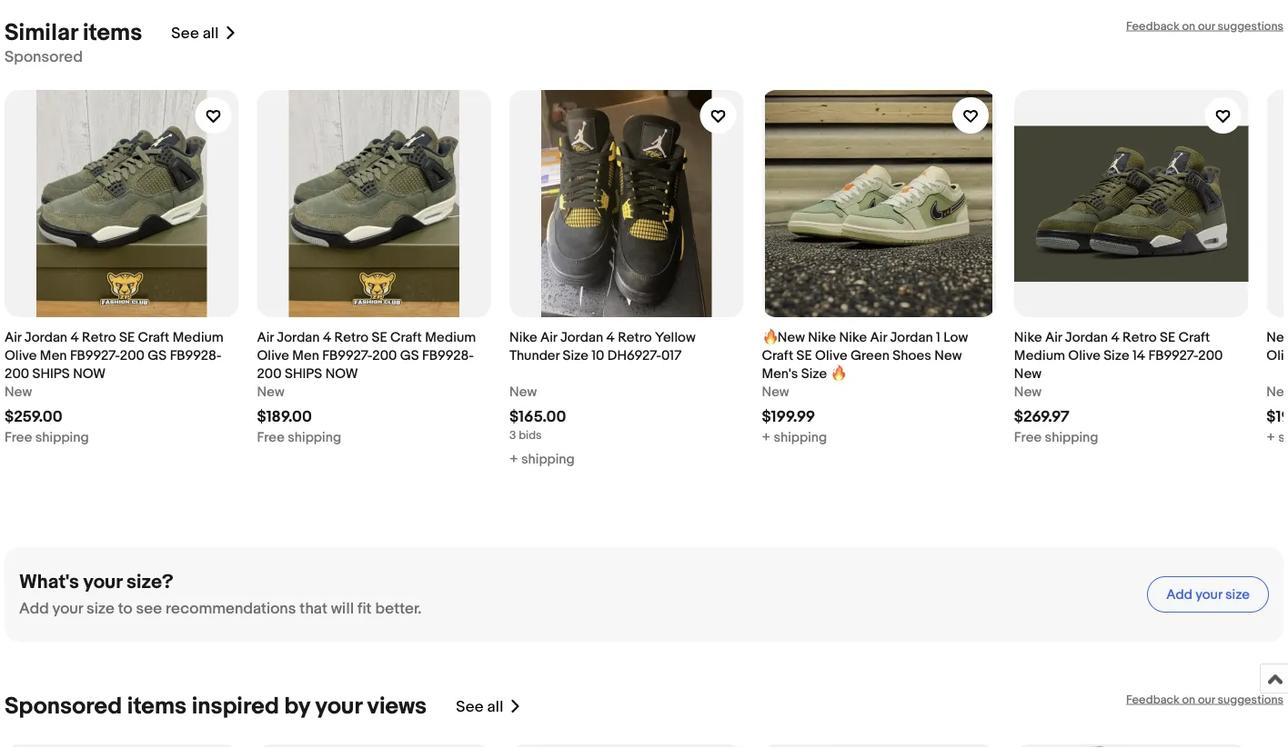 Task type: describe. For each thing, give the bounding box(es) containing it.
now for $259.00
[[73, 366, 106, 382]]

see for similar items
[[171, 24, 199, 43]]

nike inside nike air jordan 4 retro yellow thunder size 10 dh6927-017
[[509, 329, 537, 346]]

size inside button
[[1226, 587, 1250, 603]]

retro inside air jordan 4 retro se craft medium olive men fb9927-200 gs fb9928- 200 ships now new $259.00 free shipping
[[82, 329, 116, 346]]

inspired
[[192, 693, 279, 722]]

fb9928- for $259.00
[[170, 348, 222, 364]]

fb9927- inside nike air jordan 4 retro se craft medium olive size 14 fb9927-200 new new $269.97 free shipping
[[1149, 348, 1199, 364]]

sh
[[1279, 429, 1288, 446]]

air inside air jordan 4 retro se craft medium olive men fb9927-200 gs fb9928- 200 ships now new $189.00 free shipping
[[257, 329, 274, 346]]

sponsored for sponsored items inspired by your views
[[5, 693, 122, 722]]

jordan inside air jordan 4 retro se craft medium olive men fb9927-200 gs fb9928- 200 ships now new $259.00 free shipping
[[24, 329, 67, 346]]

see for sponsored items inspired by your views
[[456, 698, 484, 717]]

add inside the what's your size? add your size to see recommendations that will fit better.
[[19, 600, 49, 619]]

size?
[[127, 571, 173, 594]]

air inside 🔥 new nike nike air jordan 1 low craft se olive green shoes new men's size 🔥 new $199.99 + shipping
[[870, 329, 887, 346]]

see all link for sponsored items inspired by your views
[[456, 693, 522, 722]]

shipping inside air jordan 4 retro se craft medium olive men fb9927-200 gs fb9928- 200 ships now new $189.00 free shipping
[[288, 429, 341, 446]]

jordan inside nike air jordan 4 retro se craft medium olive size 14 fb9927-200 new new $269.97 free shipping
[[1065, 329, 1108, 346]]

$259.00 text field
[[5, 408, 62, 427]]

our for similar items
[[1198, 19, 1215, 33]]

air inside air jordan 4 retro se craft medium olive men fb9927-200 gs fb9928- 200 ships now new $259.00 free shipping
[[5, 329, 21, 346]]

new inside air jordan 4 retro se craft medium olive men fb9927-200 gs fb9928- 200 ships now new $189.00 free shipping
[[257, 384, 285, 400]]

similar items
[[5, 19, 142, 47]]

recommendations
[[166, 600, 296, 619]]

ships for $259.00
[[32, 366, 70, 382]]

shipping inside nike air jordan 4 retro se craft medium olive size 14 fb9927-200 new new $269.97 free shipping
[[1045, 429, 1099, 446]]

items for sponsored
[[127, 693, 187, 722]]

shipping inside new $165.00 3 bids + shipping
[[521, 451, 575, 468]]

4 inside nike air jordan 4 retro yellow thunder size 10 dh6927-017
[[606, 329, 615, 346]]

size inside nike air jordan 4 retro se craft medium olive size 14 fb9927-200 new new $269.97 free shipping
[[1104, 348, 1130, 364]]

fb9927- for $189.00
[[322, 348, 372, 364]]

thunder
[[509, 348, 560, 364]]

to
[[118, 600, 132, 619]]

air jordan 4 retro se craft medium olive men fb9927-200 gs fb9928- 200 ships now new $259.00 free shipping
[[5, 329, 224, 446]]

craft inside 🔥 new nike nike air jordan 1 low craft se olive green shoes new men's size 🔥 new $199.99 + shipping
[[762, 348, 794, 364]]

feedback on our suggestions for sponsored items inspired by your views
[[1126, 693, 1284, 707]]

1 horizontal spatial 🔥
[[830, 366, 843, 382]]

$165.00 text field
[[509, 408, 566, 427]]

$19
[[1267, 408, 1288, 427]]

bids
[[519, 429, 542, 443]]

now for $189.00
[[325, 366, 358, 382]]

your inside add your size button
[[1196, 587, 1223, 603]]

ships for $189.00
[[285, 366, 322, 382]]

see all text field for similar items
[[171, 24, 219, 43]]

shipping inside air jordan 4 retro se craft medium olive men fb9927-200 gs fb9928- 200 ships now new $259.00 free shipping
[[35, 429, 89, 446]]

that
[[300, 600, 327, 619]]

4 inside air jordan 4 retro se craft medium olive men fb9927-200 gs fb9928- 200 ships now new $189.00 free shipping
[[323, 329, 331, 346]]

dh6927-
[[608, 348, 662, 364]]

gs for $259.00
[[148, 348, 167, 364]]

craft inside air jordan 4 retro se craft medium olive men fb9927-200 gs fb9928- 200 ships now new $259.00 free shipping
[[138, 329, 170, 346]]

sponsored items inspired by your views
[[5, 693, 427, 722]]

Add your size to see recommendations that will fit better. text field
[[19, 600, 422, 619]]

nike air jordan 4 retro yellow thunder size 10 dh6927-017
[[509, 329, 696, 364]]

feedback for similar items
[[1126, 19, 1180, 33]]

better.
[[375, 600, 422, 619]]

see all for similar items
[[171, 24, 219, 43]]

new text field for $269.97
[[1014, 383, 1042, 401]]

what's your size? add your size to see recommendations that will fit better.
[[19, 571, 422, 619]]

$19 text field
[[1267, 408, 1288, 427]]

olive inside 🔥 new nike nike air jordan 1 low craft se olive green shoes new men's size 🔥 new $199.99 + shipping
[[815, 348, 848, 364]]

$259.00
[[5, 408, 62, 427]]

all for sponsored items inspired by your views
[[487, 698, 503, 717]]

3 bids text field
[[509, 429, 542, 443]]

new text field for $199.99
[[762, 383, 789, 401]]

200 inside nike air jordan 4 retro se craft medium olive size 14 fb9927-200 new new $269.97 free shipping
[[1199, 348, 1223, 364]]

new $165.00 3 bids + shipping
[[509, 384, 575, 468]]

nike air jordan 4 retro se craft medium olive size 14 fb9927-200 new new $269.97 free shipping
[[1014, 329, 1223, 446]]

air inside nike air jordan 4 retro se craft medium olive size 14 fb9927-200 new new $269.97 free shipping
[[1045, 329, 1062, 346]]

$165.00
[[509, 408, 566, 427]]

new text field for $19
[[1267, 383, 1288, 401]]

see all link for similar items
[[171, 19, 237, 47]]

olive inside air jordan 4 retro se craft medium olive men fb9927-200 gs fb9928- 200 ships now new $259.00 free shipping
[[5, 348, 37, 364]]

green
[[851, 348, 890, 364]]

free for $189.00
[[257, 429, 285, 446]]

free inside nike air jordan 4 retro se craft medium olive size 14 fb9927-200 new new $269.97 free shipping
[[1014, 429, 1042, 446]]

our for sponsored items inspired by your views
[[1198, 693, 1215, 707]]

shoes
[[893, 348, 932, 364]]

medium for $189.00
[[425, 329, 476, 346]]

yellow
[[655, 329, 696, 346]]

suggestions for similar items
[[1218, 19, 1284, 33]]

0 horizontal spatial 🔥
[[762, 329, 775, 346]]

sponsored for sponsored text box
[[5, 47, 83, 66]]

what's
[[19, 571, 79, 594]]

add your size
[[1167, 587, 1250, 603]]



Task type: vqa. For each thing, say whether or not it's contained in the screenshot.
2nd 4 from left
yes



Task type: locate. For each thing, give the bounding box(es) containing it.
0 vertical spatial items
[[83, 19, 142, 47]]

1 nike from the left
[[509, 329, 537, 346]]

2 fb9927- from the left
[[322, 348, 372, 364]]

2 olive from the left
[[257, 348, 289, 364]]

0 horizontal spatial add
[[19, 600, 49, 619]]

3 retro from the left
[[618, 329, 652, 346]]

1 horizontal spatial ships
[[285, 366, 322, 382]]

+ shipping text field
[[509, 450, 575, 469]]

2 4 from the left
[[323, 329, 331, 346]]

0 vertical spatial feedback
[[1126, 19, 1180, 33]]

ships up $189.00
[[285, 366, 322, 382]]

men for $259.00
[[40, 348, 67, 364]]

1 horizontal spatial +
[[762, 429, 771, 446]]

on for similar items
[[1182, 19, 1196, 33]]

0 vertical spatial feedback on our suggestions
[[1126, 19, 1284, 33]]

1 vertical spatial feedback on our suggestions
[[1126, 693, 1284, 707]]

3 4 from the left
[[606, 329, 615, 346]]

olive left 14
[[1069, 348, 1101, 364]]

1 vertical spatial see all link
[[456, 693, 522, 722]]

similar
[[5, 19, 78, 47]]

1 jordan from the left
[[24, 329, 67, 346]]

items
[[83, 19, 142, 47], [127, 693, 187, 722]]

+ inside new $165.00 3 bids + shipping
[[509, 451, 518, 468]]

1 feedback on our suggestions link from the top
[[1126, 19, 1284, 33]]

men inside air jordan 4 retro se craft medium olive men fb9927-200 gs fb9928- 200 ships now new $189.00 free shipping
[[292, 348, 319, 364]]

0 horizontal spatial free
[[5, 429, 32, 446]]

2 horizontal spatial size
[[1104, 348, 1130, 364]]

medium inside nike air jordan 4 retro se craft medium olive size 14 fb9927-200 new new $269.97 free shipping
[[1014, 348, 1065, 364]]

new text field for $259.00
[[5, 383, 32, 401]]

craft inside nike air jordan 4 retro se craft medium olive size 14 fb9927-200 new new $269.97 free shipping
[[1179, 329, 1210, 346]]

0 vertical spatial on
[[1182, 19, 1196, 33]]

1 horizontal spatial free shipping text field
[[257, 429, 341, 447]]

air up green
[[870, 329, 887, 346]]

1 vertical spatial see all
[[456, 698, 503, 717]]

new text field for $189.00
[[257, 383, 285, 401]]

1 vertical spatial sponsored
[[5, 693, 122, 722]]

se inside air jordan 4 retro se craft medium olive men fb9927-200 gs fb9928- 200 ships now new $189.00 free shipping
[[372, 329, 387, 346]]

1 new text field from the left
[[1014, 383, 1042, 401]]

1 free shipping text field from the left
[[5, 429, 89, 447]]

by
[[284, 693, 310, 722]]

all for similar items
[[203, 24, 219, 43]]

new text field up $189.00
[[257, 383, 285, 401]]

2 men from the left
[[292, 348, 319, 364]]

free shipping text field down $189.00
[[257, 429, 341, 447]]

1 our from the top
[[1198, 19, 1215, 33]]

see all
[[171, 24, 219, 43], [456, 698, 503, 717]]

4 jordan from the left
[[890, 329, 933, 346]]

2 nike from the left
[[808, 329, 836, 346]]

1 horizontal spatial see all link
[[456, 693, 522, 722]]

1 vertical spatial see all text field
[[456, 698, 503, 717]]

nike up green
[[839, 329, 867, 346]]

1 horizontal spatial medium
[[425, 329, 476, 346]]

feedback on our suggestions link
[[1126, 19, 1284, 33], [1126, 693, 1284, 707]]

2 fb9928- from the left
[[422, 348, 474, 364]]

feedback for sponsored items inspired by your views
[[1126, 693, 1180, 707]]

4 inside air jordan 4 retro se craft medium olive men fb9927-200 gs fb9928- 200 ships now new $259.00 free shipping
[[70, 329, 79, 346]]

gs
[[148, 348, 167, 364], [400, 348, 419, 364]]

🔥 right men's
[[830, 366, 843, 382]]

see
[[171, 24, 199, 43], [456, 698, 484, 717]]

5 jordan from the left
[[1065, 329, 1108, 346]]

14
[[1133, 348, 1146, 364]]

0 horizontal spatial see all link
[[171, 19, 237, 47]]

men inside air jordan 4 retro se craft medium olive men fb9927-200 gs fb9928- 200 ships now new $259.00 free shipping
[[40, 348, 67, 364]]

3 air from the left
[[541, 329, 557, 346]]

se inside air jordan 4 retro se craft medium olive men fb9927-200 gs fb9928- 200 ships now new $259.00 free shipping
[[119, 329, 135, 346]]

3
[[509, 429, 516, 443]]

2 new text field from the left
[[1267, 383, 1288, 401]]

fb9927- inside air jordan 4 retro se craft medium olive men fb9927-200 gs fb9928- 200 ships now new $259.00 free shipping
[[70, 348, 120, 364]]

New text field
[[1014, 383, 1042, 401], [1267, 383, 1288, 401]]

free inside air jordan 4 retro se craft medium olive men fb9927-200 gs fb9928- 200 ships now new $259.00 free shipping
[[5, 429, 32, 446]]

0 horizontal spatial men
[[40, 348, 67, 364]]

nike up thunder
[[509, 329, 537, 346]]

feedback on our suggestions
[[1126, 19, 1284, 33], [1126, 693, 1284, 707]]

2 free from the left
[[257, 429, 285, 446]]

4 air from the left
[[870, 329, 887, 346]]

4
[[70, 329, 79, 346], [323, 329, 331, 346], [606, 329, 615, 346], [1111, 329, 1120, 346]]

0 vertical spatial 🔥
[[762, 329, 775, 346]]

now inside air jordan 4 retro se craft medium olive men fb9927-200 gs fb9928- 200 ships now new $189.00 free shipping
[[325, 366, 358, 382]]

will
[[331, 600, 354, 619]]

1 vertical spatial suggestions
[[1218, 693, 1284, 707]]

1 new text field from the left
[[5, 383, 32, 401]]

Sponsored text field
[[5, 47, 83, 66]]

items left the "inspired"
[[127, 693, 187, 722]]

0 horizontal spatial fb9928-
[[170, 348, 222, 364]]

1 fb9927- from the left
[[70, 348, 120, 364]]

new inside new $165.00 3 bids + shipping
[[509, 384, 537, 400]]

0 vertical spatial all
[[203, 24, 219, 43]]

2 our from the top
[[1198, 693, 1215, 707]]

1 horizontal spatial free
[[257, 429, 285, 446]]

suggestions
[[1218, 19, 1284, 33], [1218, 693, 1284, 707]]

shipping down bids
[[521, 451, 575, 468]]

ships up the $259.00 text box
[[32, 366, 70, 382]]

gs inside air jordan 4 retro se craft medium olive men fb9927-200 gs fb9928- 200 ships now new $189.00 free shipping
[[400, 348, 419, 364]]

0 vertical spatial sponsored
[[5, 47, 83, 66]]

shipping down the $269.97
[[1045, 429, 1099, 446]]

$199.99
[[762, 408, 815, 427]]

all
[[203, 24, 219, 43], [487, 698, 503, 717]]

2 now from the left
[[325, 366, 358, 382]]

1 horizontal spatial men
[[292, 348, 319, 364]]

views
[[367, 693, 427, 722]]

1 now from the left
[[73, 366, 106, 382]]

4 olive from the left
[[1069, 348, 1101, 364]]

on
[[1182, 19, 1196, 33], [1182, 693, 1196, 707]]

see
[[136, 600, 162, 619]]

see all text field for sponsored items inspired by your views
[[456, 698, 503, 717]]

retro inside nike air jordan 4 retro yellow thunder size 10 dh6927-017
[[618, 329, 652, 346]]

1
[[936, 329, 941, 346]]

jordan inside air jordan 4 retro se craft medium olive men fb9927-200 gs fb9928- 200 ships now new $189.00 free shipping
[[277, 329, 320, 346]]

items for similar
[[83, 19, 142, 47]]

🔥
[[762, 329, 775, 346], [830, 366, 843, 382]]

size
[[563, 348, 589, 364], [1104, 348, 1130, 364], [801, 366, 827, 382]]

see all for sponsored items inspired by your views
[[456, 698, 503, 717]]

4 retro from the left
[[1123, 329, 1157, 346]]

1 horizontal spatial new text field
[[1267, 383, 1288, 401]]

2 feedback on our suggestions link from the top
[[1126, 693, 1284, 707]]

$189.00
[[257, 408, 312, 427]]

🔥 new nike nike air jordan 1 low craft se olive green shoes new men's size 🔥 new $199.99 + shipping
[[762, 329, 968, 446]]

1 horizontal spatial gs
[[400, 348, 419, 364]]

feedback on our suggestions for similar items
[[1126, 19, 1284, 33]]

0 horizontal spatial now
[[73, 366, 106, 382]]

1 horizontal spatial see
[[456, 698, 484, 717]]

ships
[[32, 366, 70, 382], [285, 366, 322, 382]]

free down the $269.97
[[1014, 429, 1042, 446]]

jordan inside nike air jordan 4 retro yellow thunder size 10 dh6927-017
[[560, 329, 603, 346]]

craft
[[138, 329, 170, 346], [390, 329, 422, 346], [1179, 329, 1210, 346], [762, 348, 794, 364]]

2 horizontal spatial free
[[1014, 429, 1042, 446]]

1 men from the left
[[40, 348, 67, 364]]

men up $189.00
[[292, 348, 319, 364]]

$269.97
[[1014, 408, 1070, 427]]

1 vertical spatial 🔥
[[830, 366, 843, 382]]

retro inside air jordan 4 retro se craft medium olive men fb9927-200 gs fb9928- 200 ships now new $189.00 free shipping
[[334, 329, 369, 346]]

craft inside air jordan 4 retro se craft medium olive men fb9927-200 gs fb9928- 200 ships now new $189.00 free shipping
[[390, 329, 422, 346]]

+ down '3'
[[509, 451, 518, 468]]

2 retro from the left
[[334, 329, 369, 346]]

3 new text field from the left
[[509, 383, 537, 401]]

men up the $259.00 text box
[[40, 348, 67, 364]]

1 vertical spatial on
[[1182, 693, 1196, 707]]

air up thunder
[[541, 329, 557, 346]]

0 vertical spatial feedback on our suggestions link
[[1126, 19, 1284, 33]]

1 vertical spatial all
[[487, 698, 503, 717]]

men for $189.00
[[292, 348, 319, 364]]

olive inside nike air jordan 4 retro se craft medium olive size 14 fb9927-200 new new $269.97 free shipping
[[1069, 348, 1101, 364]]

+
[[762, 429, 771, 446], [1267, 429, 1276, 446], [509, 451, 518, 468]]

2 horizontal spatial fb9927-
[[1149, 348, 1199, 364]]

2 horizontal spatial +
[[1267, 429, 1276, 446]]

medium inside air jordan 4 retro se craft medium olive men fb9927-200 gs fb9928- 200 ships now new $259.00 free shipping
[[173, 329, 224, 346]]

low
[[944, 329, 968, 346]]

fb9928-
[[170, 348, 222, 364], [422, 348, 474, 364]]

fb9927- for $259.00
[[70, 348, 120, 364]]

1 horizontal spatial now
[[325, 366, 358, 382]]

fb9927-
[[70, 348, 120, 364], [322, 348, 372, 364], [1149, 348, 1199, 364]]

+ inside 🔥 new nike nike air jordan 1 low craft se olive green shoes new men's size 🔥 new $199.99 + shipping
[[762, 429, 771, 446]]

size left '10'
[[563, 348, 589, 364]]

3 nike from the left
[[839, 329, 867, 346]]

fb9927- inside air jordan 4 retro se craft medium olive men fb9927-200 gs fb9928- 200 ships now new $189.00 free shipping
[[322, 348, 372, 364]]

new text field for $165.00
[[509, 383, 537, 401]]

sponsored
[[5, 47, 83, 66], [5, 693, 122, 722]]

0 horizontal spatial free shipping text field
[[5, 429, 89, 447]]

feedback on our suggestions link for sponsored items inspired by your views
[[1126, 693, 1284, 707]]

0 vertical spatial see
[[171, 24, 199, 43]]

new text field up $165.00 text field
[[509, 383, 537, 401]]

0 vertical spatial see all
[[171, 24, 219, 43]]

free down the $259.00 text box
[[5, 429, 32, 446]]

retro inside nike air jordan 4 retro se craft medium olive size 14 fb9927-200 new new $269.97 free shipping
[[1123, 329, 1157, 346]]

2 air from the left
[[257, 329, 274, 346]]

now
[[73, 366, 106, 382], [325, 366, 358, 382]]

0 horizontal spatial +
[[509, 451, 518, 468]]

fb9928- inside air jordan 4 retro se craft medium olive men fb9927-200 gs fb9928- 200 ships now new $259.00 free shipping
[[170, 348, 222, 364]]

now inside air jordan 4 retro se craft medium olive men fb9927-200 gs fb9928- 200 ships now new $259.00 free shipping
[[73, 366, 106, 382]]

0 horizontal spatial ships
[[32, 366, 70, 382]]

fit
[[357, 600, 372, 619]]

4 nike from the left
[[1014, 329, 1042, 346]]

1 horizontal spatial fb9927-
[[322, 348, 372, 364]]

gs inside air jordan 4 retro se craft medium olive men fb9927-200 gs fb9928- 200 ships now new $259.00 free shipping
[[148, 348, 167, 364]]

nike
[[509, 329, 537, 346], [808, 329, 836, 346], [839, 329, 867, 346], [1014, 329, 1042, 346]]

gs for $189.00
[[400, 348, 419, 364]]

4 4 from the left
[[1111, 329, 1120, 346]]

1 suggestions from the top
[[1218, 19, 1284, 33]]

men's
[[762, 366, 798, 382]]

0 vertical spatial our
[[1198, 19, 1215, 33]]

size right men's
[[801, 366, 827, 382]]

medium inside air jordan 4 retro se craft medium olive men fb9927-200 gs fb9928- 200 ships now new $189.00 free shipping
[[425, 329, 476, 346]]

free
[[5, 429, 32, 446], [257, 429, 285, 446], [1014, 429, 1042, 446]]

olive inside air jordan 4 retro se craft medium olive men fb9927-200 gs fb9928- 200 ships now new $189.00 free shipping
[[257, 348, 289, 364]]

2 gs from the left
[[400, 348, 419, 364]]

jordan inside 🔥 new nike nike air jordan 1 low craft se olive green shoes new men's size 🔥 new $199.99 + shipping
[[890, 329, 933, 346]]

items right similar
[[83, 19, 142, 47]]

0 horizontal spatial all
[[203, 24, 219, 43]]

1 vertical spatial feedback
[[1126, 693, 1180, 707]]

men
[[40, 348, 67, 364], [292, 348, 319, 364]]

0 horizontal spatial fb9927-
[[70, 348, 120, 364]]

0 horizontal spatial see
[[171, 24, 199, 43]]

add your size button
[[1148, 577, 1269, 613]]

olive up $189.00
[[257, 348, 289, 364]]

air jordan 4 retro se craft medium olive men fb9927-200 gs fb9928- 200 ships now new $189.00 free shipping
[[257, 329, 476, 446]]

0 horizontal spatial gs
[[148, 348, 167, 364]]

1 feedback on our suggestions from the top
[[1126, 19, 1284, 33]]

nike up $199.99 "text field"
[[808, 329, 836, 346]]

air inside nike air jordan 4 retro yellow thunder size 10 dh6927-017
[[541, 329, 557, 346]]

feedback on our suggestions link for similar items
[[1126, 19, 1284, 33]]

1 free from the left
[[5, 429, 32, 446]]

New text field
[[5, 383, 32, 401], [257, 383, 285, 401], [509, 383, 537, 401], [762, 383, 789, 401]]

2 ships from the left
[[285, 366, 322, 382]]

2 on from the top
[[1182, 693, 1196, 707]]

se inside 🔥 new nike nike air jordan 1 low craft se olive green shoes new men's size 🔥 new $199.99 + shipping
[[797, 348, 812, 364]]

1 horizontal spatial all
[[487, 698, 503, 717]]

free shipping text field down the $259.00 text box
[[5, 429, 89, 447]]

1 horizontal spatial see all text field
[[456, 698, 503, 717]]

10
[[592, 348, 605, 364]]

se inside nike air jordan 4 retro se craft medium olive size 14 fb9927-200 new new $269.97 free shipping
[[1160, 329, 1176, 346]]

retro
[[82, 329, 116, 346], [334, 329, 369, 346], [618, 329, 652, 346], [1123, 329, 1157, 346]]

air up $269.97 text field
[[1045, 329, 1062, 346]]

shipping down $199.99 at the bottom of the page
[[774, 429, 827, 446]]

add
[[1167, 587, 1193, 603], [19, 600, 49, 619]]

nike right low
[[1014, 329, 1042, 346]]

+ left 'sh'
[[1267, 429, 1276, 446]]

1 horizontal spatial size
[[1226, 587, 1250, 603]]

2 free shipping text field from the left
[[257, 429, 341, 447]]

size
[[1226, 587, 1250, 603], [86, 600, 115, 619]]

on for sponsored items inspired by your views
[[1182, 693, 1196, 707]]

1 on from the top
[[1182, 19, 1196, 33]]

nike inside nike air jordan 4 retro se craft medium olive size 14 fb9927-200 new new $269.97 free shipping
[[1014, 329, 1042, 346]]

olive
[[5, 348, 37, 364], [257, 348, 289, 364], [815, 348, 848, 364], [1069, 348, 1101, 364]]

olive left green
[[815, 348, 848, 364]]

2 jordan from the left
[[277, 329, 320, 346]]

new text field up $19
[[1267, 383, 1288, 401]]

See all text field
[[171, 24, 219, 43], [456, 698, 503, 717]]

0 horizontal spatial new text field
[[1014, 383, 1042, 401]]

3 free from the left
[[1014, 429, 1042, 446]]

5 air from the left
[[1045, 329, 1062, 346]]

1 feedback from the top
[[1126, 19, 1180, 33]]

ships inside air jordan 4 retro se craft medium olive men fb9927-200 gs fb9928- 200 ships now new $189.00 free shipping
[[285, 366, 322, 382]]

1 sponsored from the top
[[5, 47, 83, 66]]

1 vertical spatial feedback on our suggestions link
[[1126, 693, 1284, 707]]

1 horizontal spatial fb9928-
[[422, 348, 474, 364]]

🔥 up men's
[[762, 329, 775, 346]]

air
[[5, 329, 21, 346], [257, 329, 274, 346], [541, 329, 557, 346], [870, 329, 887, 346], [1045, 329, 1062, 346]]

200
[[120, 348, 145, 364], [372, 348, 397, 364], [1199, 348, 1223, 364], [5, 366, 29, 382], [257, 366, 282, 382]]

new $19 + sh
[[1267, 384, 1288, 446]]

size inside nike air jordan 4 retro yellow thunder size 10 dh6927-017
[[563, 348, 589, 364]]

1 retro from the left
[[82, 329, 116, 346]]

feedback
[[1126, 19, 1180, 33], [1126, 693, 1180, 707]]

fb9928- inside air jordan 4 retro se craft medium olive men fb9927-200 gs fb9928- 200 ships now new $189.00 free shipping
[[422, 348, 474, 364]]

air up the $259.00 text box
[[5, 329, 21, 346]]

shipping down $189.00
[[288, 429, 341, 446]]

free down $189.00
[[257, 429, 285, 446]]

free for $259.00
[[5, 429, 32, 446]]

medium for $259.00
[[173, 329, 224, 346]]

$189.00 text field
[[257, 408, 312, 427]]

shipping
[[35, 429, 89, 446], [288, 429, 341, 446], [774, 429, 827, 446], [1045, 429, 1099, 446], [521, 451, 575, 468]]

add inside button
[[1167, 587, 1193, 603]]

1 horizontal spatial see all
[[456, 698, 503, 717]]

1 vertical spatial our
[[1198, 693, 1215, 707]]

1 gs from the left
[[148, 348, 167, 364]]

1 4 from the left
[[70, 329, 79, 346]]

Free shipping text field
[[1014, 429, 1099, 447]]

+ down $199.99 "text field"
[[762, 429, 771, 446]]

$269.97 text field
[[1014, 408, 1070, 427]]

1 ships from the left
[[32, 366, 70, 382]]

new
[[778, 329, 805, 346], [1267, 329, 1288, 364], [935, 348, 962, 364], [1014, 366, 1042, 382], [5, 384, 32, 400], [257, 384, 285, 400], [509, 384, 537, 400], [762, 384, 789, 400], [1014, 384, 1042, 400], [1267, 384, 1288, 400]]

fb9928- for $189.00
[[422, 348, 474, 364]]

1 fb9928- from the left
[[170, 348, 222, 364]]

new text field up the $269.97
[[1014, 383, 1042, 401]]

+ sh text field
[[1267, 429, 1288, 447]]

medium
[[173, 329, 224, 346], [425, 329, 476, 346], [1014, 348, 1065, 364]]

new text field up the $259.00 text box
[[5, 383, 32, 401]]

$199.99 text field
[[762, 408, 815, 427]]

4 new text field from the left
[[762, 383, 789, 401]]

0 vertical spatial suggestions
[[1218, 19, 1284, 33]]

+ shipping text field
[[762, 429, 827, 447]]

size left 14
[[1104, 348, 1130, 364]]

your
[[83, 571, 122, 594], [1196, 587, 1223, 603], [52, 600, 83, 619], [315, 693, 362, 722]]

2 suggestions from the top
[[1218, 693, 1284, 707]]

1 vertical spatial items
[[127, 693, 187, 722]]

017
[[662, 348, 682, 364]]

size inside the what's your size? add your size to see recommendations that will fit better.
[[86, 600, 115, 619]]

our
[[1198, 19, 1215, 33], [1198, 693, 1215, 707]]

see all link
[[171, 19, 237, 47], [456, 693, 522, 722]]

jordan
[[24, 329, 67, 346], [277, 329, 320, 346], [560, 329, 603, 346], [890, 329, 933, 346], [1065, 329, 1108, 346]]

2 sponsored from the top
[[5, 693, 122, 722]]

new inside air jordan 4 retro se craft medium olive men fb9927-200 gs fb9928- 200 ships now new $259.00 free shipping
[[5, 384, 32, 400]]

new text field down men's
[[762, 383, 789, 401]]

size inside 🔥 new nike nike air jordan 1 low craft se olive green shoes new men's size 🔥 new $199.99 + shipping
[[801, 366, 827, 382]]

Free shipping text field
[[5, 429, 89, 447], [257, 429, 341, 447]]

0 horizontal spatial see all
[[171, 24, 219, 43]]

1 olive from the left
[[5, 348, 37, 364]]

1 air from the left
[[5, 329, 21, 346]]

1 horizontal spatial add
[[1167, 587, 1193, 603]]

shipping down the $259.00 text box
[[35, 429, 89, 446]]

0 horizontal spatial size
[[86, 600, 115, 619]]

free shipping text field for $259.00
[[5, 429, 89, 447]]

0 horizontal spatial see all text field
[[171, 24, 219, 43]]

0 vertical spatial see all link
[[171, 19, 237, 47]]

ships inside air jordan 4 retro se craft medium olive men fb9927-200 gs fb9928- 200 ships now new $259.00 free shipping
[[32, 366, 70, 382]]

2 horizontal spatial medium
[[1014, 348, 1065, 364]]

air up $189.00
[[257, 329, 274, 346]]

suggestions for sponsored items inspired by your views
[[1218, 693, 1284, 707]]

se
[[119, 329, 135, 346], [372, 329, 387, 346], [1160, 329, 1176, 346], [797, 348, 812, 364]]

0 vertical spatial see all text field
[[171, 24, 219, 43]]

0 horizontal spatial medium
[[173, 329, 224, 346]]

1 vertical spatial see
[[456, 698, 484, 717]]

+ inside new $19 + sh
[[1267, 429, 1276, 446]]

2 new text field from the left
[[257, 383, 285, 401]]

0 horizontal spatial size
[[563, 348, 589, 364]]

free inside air jordan 4 retro se craft medium olive men fb9927-200 gs fb9928- 200 ships now new $189.00 free shipping
[[257, 429, 285, 446]]

shipping inside 🔥 new nike nike air jordan 1 low craft se olive green shoes new men's size 🔥 new $199.99 + shipping
[[774, 429, 827, 446]]

2 feedback from the top
[[1126, 693, 1180, 707]]

olive up the $259.00 text box
[[5, 348, 37, 364]]

3 olive from the left
[[815, 348, 848, 364]]

free shipping text field for $189.00
[[257, 429, 341, 447]]

2 feedback on our suggestions from the top
[[1126, 693, 1284, 707]]

4 inside nike air jordan 4 retro se craft medium olive size 14 fb9927-200 new new $269.97 free shipping
[[1111, 329, 1120, 346]]

3 jordan from the left
[[560, 329, 603, 346]]

3 fb9927- from the left
[[1149, 348, 1199, 364]]

1 horizontal spatial size
[[801, 366, 827, 382]]



